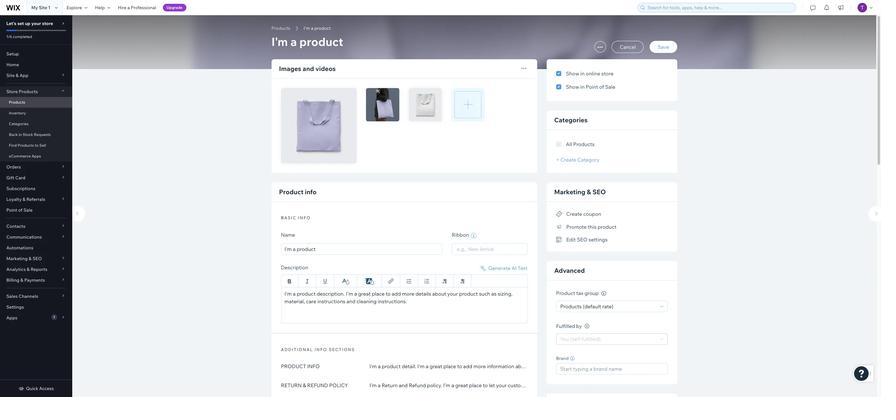 Task type: vqa. For each thing, say whether or not it's contained in the screenshot.
Linked location doesn't equal any of Hickory Drive's Linked
no



Task type: locate. For each thing, give the bounding box(es) containing it.
& left reports
[[27, 267, 30, 272]]

marketing & seo button
[[0, 253, 72, 264]]

of down 'online'
[[600, 84, 604, 90]]

1 horizontal spatial product
[[557, 290, 576, 297]]

products link inside 'i'm a product' form
[[269, 25, 294, 31]]

professional
[[131, 5, 156, 10]]

0 vertical spatial marketing & seo
[[555, 188, 606, 196]]

product
[[279, 188, 304, 196], [557, 290, 576, 297]]

categories up all
[[555, 116, 588, 124]]

categories inside 'i'm a product' form
[[555, 116, 588, 124]]

1 horizontal spatial marketing & seo
[[555, 188, 606, 196]]

to inside i'm a product description. i'm a great place to add more details about your product such as sizing, material, care instructions and cleaning instructions.
[[386, 291, 391, 297]]

1 vertical spatial sale
[[23, 207, 33, 213]]

0 vertical spatial products link
[[269, 25, 294, 31]]

Search for tools, apps, help & more... field
[[646, 3, 795, 12]]

your right up
[[31, 21, 41, 26]]

1 vertical spatial 1
[[53, 315, 55, 319]]

1 horizontal spatial marketing
[[555, 188, 586, 196]]

sale down "show in online store"
[[606, 84, 616, 90]]

sale down loyalty & referrals
[[23, 207, 33, 213]]

+ create category button
[[557, 157, 600, 163]]

site right my
[[39, 5, 47, 10]]

2 show from the top
[[567, 84, 580, 90]]

description.
[[317, 291, 345, 297]]

seo right edit
[[577, 237, 588, 243]]

0 vertical spatial apps
[[32, 154, 41, 159]]

info right basic
[[298, 216, 311, 221]]

promote coupon image
[[557, 212, 563, 217]]

additional
[[281, 347, 313, 352]]

store
[[42, 21, 53, 26], [602, 70, 614, 77]]

and left cleaning
[[347, 298, 356, 305]]

1 vertical spatial marketing
[[6, 256, 28, 262]]

communications
[[6, 234, 42, 240]]

0 horizontal spatial apps
[[6, 315, 17, 321]]

0 horizontal spatial store
[[42, 21, 53, 26]]

&
[[16, 73, 19, 78], [587, 188, 592, 196], [23, 197, 25, 202], [29, 256, 32, 262], [27, 267, 30, 272], [20, 278, 23, 283], [303, 382, 306, 389]]

fulfilled by
[[557, 323, 582, 330]]

store products button
[[0, 86, 72, 97]]

orders
[[6, 164, 21, 170]]

2 vertical spatial info
[[315, 347, 328, 352]]

0 vertical spatial and
[[303, 65, 314, 73]]

create coupon
[[567, 211, 602, 217]]

communications button
[[0, 232, 72, 243]]

seo down automations link
[[33, 256, 42, 262]]

reports
[[31, 267, 47, 272]]

1
[[48, 5, 50, 10], [53, 315, 55, 319]]

1 vertical spatial product
[[557, 290, 576, 297]]

1 vertical spatial info
[[298, 216, 311, 221]]

online
[[586, 70, 601, 77]]

seo up the coupon
[[593, 188, 606, 196]]

1 vertical spatial in
[[581, 84, 585, 90]]

0 horizontal spatial site
[[6, 73, 15, 78]]

2 vertical spatial in
[[19, 132, 22, 137]]

show down "show in online store"
[[567, 84, 580, 90]]

store right 'online'
[[602, 70, 614, 77]]

1/6
[[6, 34, 12, 39]]

marketing & seo up create coupon button
[[555, 188, 606, 196]]

point down 'online'
[[586, 84, 599, 90]]

0 vertical spatial show
[[567, 70, 580, 77]]

in down "show in online store"
[[581, 84, 585, 90]]

marketing inside marketing & seo 'popup button'
[[6, 256, 28, 262]]

0 horizontal spatial marketing & seo
[[6, 256, 42, 262]]

point down loyalty at the left of page
[[6, 207, 17, 213]]

& left app at the left
[[16, 73, 19, 78]]

instructions
[[318, 298, 346, 305]]

place
[[372, 291, 385, 297]]

show left 'online'
[[567, 70, 580, 77]]

info
[[307, 363, 320, 370]]

marketing & seo inside 'popup button'
[[6, 256, 42, 262]]

products link
[[269, 25, 294, 31], [0, 97, 72, 108]]

Add a product name text field
[[281, 243, 443, 255]]

0 vertical spatial seo
[[593, 188, 606, 196]]

your
[[31, 21, 41, 26], [448, 291, 458, 297]]

product
[[281, 363, 306, 370]]

1 vertical spatial point
[[6, 207, 17, 213]]

info up "info"
[[315, 347, 328, 352]]

of
[[600, 84, 604, 90], [18, 207, 22, 213]]

hire a professional link
[[114, 0, 160, 15]]

0 vertical spatial of
[[600, 84, 604, 90]]

1 horizontal spatial and
[[347, 298, 356, 305]]

1 vertical spatial create
[[567, 211, 583, 217]]

images and videos
[[279, 65, 336, 73]]

0 horizontal spatial marketing
[[6, 256, 28, 262]]

settings
[[589, 237, 608, 243]]

marketing up analytics
[[6, 256, 28, 262]]

1 vertical spatial of
[[18, 207, 22, 213]]

0 horizontal spatial sale
[[23, 207, 33, 213]]

add
[[392, 291, 401, 297]]

point
[[586, 84, 599, 90], [6, 207, 17, 213]]

apps down find products to sell link
[[32, 154, 41, 159]]

cancel
[[620, 44, 636, 50]]

marketing & seo
[[555, 188, 606, 196], [6, 256, 42, 262]]

1 horizontal spatial your
[[448, 291, 458, 297]]

1 vertical spatial store
[[602, 70, 614, 77]]

& right the billing
[[20, 278, 23, 283]]

set
[[17, 21, 24, 26]]

i'm
[[304, 25, 310, 31], [272, 35, 288, 49], [285, 291, 292, 297], [346, 291, 353, 297]]

in for online
[[581, 70, 585, 77]]

show for show in online store
[[567, 70, 580, 77]]

1 horizontal spatial sale
[[606, 84, 616, 90]]

to left add
[[386, 291, 391, 297]]

sell
[[39, 143, 46, 148]]

app
[[20, 73, 28, 78]]

0 vertical spatial to
[[35, 143, 38, 148]]

1 vertical spatial marketing & seo
[[6, 256, 42, 262]]

create right '+'
[[561, 157, 577, 163]]

additional info sections
[[281, 347, 355, 352]]

my
[[31, 5, 38, 10]]

site down the home on the left top
[[6, 73, 15, 78]]

and left videos
[[303, 65, 314, 73]]

& right loyalty at the left of page
[[23, 197, 25, 202]]

0 vertical spatial product
[[279, 188, 304, 196]]

and inside i'm a product description. i'm a great place to add more details about your product such as sizing, material, care instructions and cleaning instructions.
[[347, 298, 356, 305]]

info up the "basic info"
[[305, 188, 317, 196]]

let's
[[6, 21, 16, 26]]

sidebar element
[[0, 15, 72, 397]]

my site 1
[[31, 5, 50, 10]]

channels
[[19, 294, 38, 299]]

group
[[585, 290, 599, 297]]

1 horizontal spatial categories
[[555, 116, 588, 124]]

about
[[433, 291, 447, 297]]

1 vertical spatial and
[[347, 298, 356, 305]]

home link
[[0, 59, 72, 70]]

seo settings image
[[557, 237, 563, 243]]

product left tax at bottom
[[557, 290, 576, 297]]

edit
[[567, 237, 576, 243]]

contacts
[[6, 224, 25, 229]]

0 horizontal spatial point
[[6, 207, 17, 213]]

completed
[[13, 34, 32, 39]]

1 vertical spatial site
[[6, 73, 15, 78]]

store down 'my site 1'
[[42, 21, 53, 26]]

info tooltip image
[[602, 292, 607, 296]]

your right about on the bottom of the page
[[448, 291, 458, 297]]

1 down settings link
[[53, 315, 55, 319]]

loyalty
[[6, 197, 22, 202]]

& for analytics & reports popup button
[[27, 267, 30, 272]]

(default
[[583, 304, 602, 310]]

1 vertical spatial seo
[[577, 237, 588, 243]]

2 vertical spatial seo
[[33, 256, 42, 262]]

0 horizontal spatial of
[[18, 207, 22, 213]]

1 horizontal spatial to
[[386, 291, 391, 297]]

0 vertical spatial your
[[31, 21, 41, 26]]

1 horizontal spatial store
[[602, 70, 614, 77]]

in inside back in stock requests link
[[19, 132, 22, 137]]

0 vertical spatial point
[[586, 84, 599, 90]]

0 horizontal spatial 1
[[48, 5, 50, 10]]

0 horizontal spatial categories
[[9, 121, 29, 126]]

product up basic
[[279, 188, 304, 196]]

& for the loyalty & referrals dropdown button
[[23, 197, 25, 202]]

point of sale
[[6, 207, 33, 213]]

& inside 'popup button'
[[29, 256, 32, 262]]

0 vertical spatial sale
[[606, 84, 616, 90]]

marketing up create coupon button
[[555, 188, 586, 196]]

products (default rate)
[[561, 304, 614, 310]]

in right back
[[19, 132, 22, 137]]

in
[[581, 70, 585, 77], [581, 84, 585, 90], [19, 132, 22, 137]]

promote this product
[[567, 224, 617, 230]]

basic info
[[281, 216, 311, 221]]

apps down settings
[[6, 315, 17, 321]]

ecommerce apps
[[9, 154, 41, 159]]

to left sell
[[35, 143, 38, 148]]

0 horizontal spatial to
[[35, 143, 38, 148]]

billing & payments
[[6, 278, 45, 283]]

false text field
[[281, 287, 528, 324]]

of down loyalty & referrals
[[18, 207, 22, 213]]

subscriptions link
[[0, 183, 72, 194]]

point inside 'i'm a product' form
[[586, 84, 599, 90]]

0 horizontal spatial your
[[31, 21, 41, 26]]

such
[[479, 291, 491, 297]]

1 vertical spatial show
[[567, 84, 580, 90]]

1 horizontal spatial seo
[[577, 237, 588, 243]]

0 vertical spatial in
[[581, 70, 585, 77]]

1 vertical spatial products link
[[0, 97, 72, 108]]

0 vertical spatial info
[[305, 188, 317, 196]]

+
[[557, 157, 560, 163]]

care
[[306, 298, 317, 305]]

sale inside 'link'
[[23, 207, 33, 213]]

subscriptions
[[6, 186, 35, 192]]

1 horizontal spatial 1
[[53, 315, 55, 319]]

0 horizontal spatial product
[[279, 188, 304, 196]]

0 horizontal spatial and
[[303, 65, 314, 73]]

marketing & seo up analytics & reports
[[6, 256, 42, 262]]

1 horizontal spatial products link
[[269, 25, 294, 31]]

your inside sidebar 'element'
[[31, 21, 41, 26]]

0 vertical spatial store
[[42, 21, 53, 26]]

analytics & reports
[[6, 267, 47, 272]]

product tax group
[[557, 290, 600, 297]]

back
[[9, 132, 18, 137]]

1 vertical spatial your
[[448, 291, 458, 297]]

create inside button
[[567, 211, 583, 217]]

of inside 'i'm a product' form
[[600, 84, 604, 90]]

help button
[[91, 0, 114, 15]]

& for the site & app popup button
[[16, 73, 19, 78]]

store inside 'i'm a product' form
[[602, 70, 614, 77]]

1 show from the top
[[567, 70, 580, 77]]

0 vertical spatial site
[[39, 5, 47, 10]]

1 horizontal spatial of
[[600, 84, 604, 90]]

create up promote
[[567, 211, 583, 217]]

1/6 completed
[[6, 34, 32, 39]]

let's set up your store
[[6, 21, 53, 26]]

1 right my
[[48, 5, 50, 10]]

(self
[[571, 336, 581, 343]]

in for stock
[[19, 132, 22, 137]]

find products to sell link
[[0, 140, 72, 151]]

1 horizontal spatial point
[[586, 84, 599, 90]]

marketing
[[555, 188, 586, 196], [6, 256, 28, 262]]

material,
[[285, 298, 305, 305]]

product for product tax group
[[557, 290, 576, 297]]

in left 'online'
[[581, 70, 585, 77]]

refund
[[308, 382, 328, 389]]

promote image
[[557, 224, 563, 230]]

& up analytics & reports
[[29, 256, 32, 262]]

1 vertical spatial to
[[386, 291, 391, 297]]

categories down inventory
[[9, 121, 29, 126]]

marketing & seo inside 'i'm a product' form
[[555, 188, 606, 196]]

requests
[[34, 132, 51, 137]]

0 vertical spatial marketing
[[555, 188, 586, 196]]

show in online store
[[567, 70, 614, 77]]

categories
[[555, 116, 588, 124], [9, 121, 29, 126]]

to
[[35, 143, 38, 148], [386, 291, 391, 297]]

0 horizontal spatial seo
[[33, 256, 42, 262]]

inventory
[[9, 111, 26, 115]]

find
[[9, 143, 17, 148]]



Task type: describe. For each thing, give the bounding box(es) containing it.
seo inside button
[[577, 237, 588, 243]]

& right return
[[303, 382, 306, 389]]

settings
[[6, 305, 24, 310]]

quick access button
[[19, 386, 54, 392]]

& for marketing & seo 'popup button'
[[29, 256, 32, 262]]

sizing,
[[498, 291, 513, 297]]

1 inside sidebar 'element'
[[53, 315, 55, 319]]

loyalty & referrals button
[[0, 194, 72, 205]]

categories link
[[0, 119, 72, 129]]

in for point
[[581, 84, 585, 90]]

sales channels button
[[0, 291, 72, 302]]

by
[[577, 323, 582, 330]]

advanced
[[555, 267, 585, 275]]

back in stock requests
[[9, 132, 51, 137]]

explore
[[67, 5, 82, 10]]

products inside dropdown button
[[19, 89, 38, 95]]

& for billing & payments dropdown button at the bottom of page
[[20, 278, 23, 283]]

0 vertical spatial 1
[[48, 5, 50, 10]]

analytics
[[6, 267, 26, 272]]

seo inside 'popup button'
[[33, 256, 42, 262]]

generate
[[489, 265, 511, 271]]

edit seo settings
[[567, 237, 608, 243]]

0 vertical spatial create
[[561, 157, 577, 163]]

setup link
[[0, 49, 72, 59]]

save button
[[650, 41, 678, 53]]

2 horizontal spatial seo
[[593, 188, 606, 196]]

settings link
[[0, 302, 72, 313]]

policy
[[330, 382, 348, 389]]

info for product
[[305, 188, 317, 196]]

hire
[[118, 5, 127, 10]]

you
[[561, 336, 570, 343]]

point inside 'link'
[[6, 207, 17, 213]]

product for product info
[[279, 188, 304, 196]]

save
[[658, 44, 670, 50]]

coupon
[[584, 211, 602, 217]]

cancel button
[[612, 41, 644, 53]]

quick access
[[26, 386, 54, 392]]

site & app
[[6, 73, 28, 78]]

payments
[[24, 278, 45, 283]]

of inside 'link'
[[18, 207, 22, 213]]

back in stock requests link
[[0, 129, 72, 140]]

orders button
[[0, 162, 72, 173]]

store
[[6, 89, 18, 95]]

show in point of sale
[[567, 84, 616, 90]]

loyalty & referrals
[[6, 197, 45, 202]]

all products
[[567, 141, 595, 148]]

info tooltip image
[[585, 324, 590, 329]]

& up the coupon
[[587, 188, 592, 196]]

great
[[358, 291, 371, 297]]

marketing inside 'i'm a product' form
[[555, 188, 586, 196]]

your inside i'm a product description. i'm a great place to add more details about your product such as sizing, material, care instructions and cleaning instructions.
[[448, 291, 458, 297]]

images
[[279, 65, 301, 73]]

referrals
[[26, 197, 45, 202]]

fulfilled
[[557, 323, 575, 330]]

description
[[281, 264, 309, 271]]

find products to sell
[[9, 143, 46, 148]]

point of sale link
[[0, 205, 72, 216]]

create coupon button
[[557, 210, 602, 219]]

details
[[416, 291, 432, 297]]

return
[[281, 382, 302, 389]]

show for show in point of sale
[[567, 84, 580, 90]]

up
[[25, 21, 30, 26]]

automations link
[[0, 243, 72, 253]]

billing
[[6, 278, 19, 283]]

analytics & reports button
[[0, 264, 72, 275]]

i'm a product form
[[69, 15, 882, 397]]

info for basic
[[298, 216, 311, 221]]

fulfilled)
[[582, 336, 601, 343]]

category
[[578, 157, 600, 163]]

upgrade button
[[163, 4, 186, 11]]

1 vertical spatial i'm a product
[[272, 35, 344, 49]]

Start typing a brand name field
[[559, 364, 666, 375]]

i'm a product description. i'm a great place to add more details about your product such as sizing, material, care instructions and cleaning instructions.
[[285, 291, 513, 305]]

rate)
[[603, 304, 614, 310]]

cleaning
[[357, 298, 377, 305]]

1 horizontal spatial site
[[39, 5, 47, 10]]

store inside sidebar 'element'
[[42, 21, 53, 26]]

as
[[492, 291, 497, 297]]

videos
[[316, 65, 336, 73]]

product info
[[281, 363, 320, 370]]

site & app button
[[0, 70, 72, 81]]

to inside sidebar 'element'
[[35, 143, 38, 148]]

stock
[[23, 132, 33, 137]]

instructions.
[[378, 298, 407, 305]]

sales
[[6, 294, 18, 299]]

hire a professional
[[118, 5, 156, 10]]

edit seo settings button
[[557, 235, 608, 244]]

sale inside 'i'm a product' form
[[606, 84, 616, 90]]

this
[[588, 224, 597, 230]]

sections
[[329, 347, 355, 352]]

tax
[[577, 290, 584, 297]]

0 horizontal spatial products link
[[0, 97, 72, 108]]

product inside button
[[598, 224, 617, 230]]

info for additional
[[315, 347, 328, 352]]

card
[[15, 175, 25, 181]]

0 vertical spatial i'm a product
[[304, 25, 331, 31]]

text
[[518, 265, 528, 271]]

1 horizontal spatial apps
[[32, 154, 41, 159]]

categories inside sidebar 'element'
[[9, 121, 29, 126]]

ai
[[512, 265, 517, 271]]

1 vertical spatial apps
[[6, 315, 17, 321]]

site inside popup button
[[6, 73, 15, 78]]

Select box search field
[[457, 244, 523, 255]]

billing & payments button
[[0, 275, 72, 286]]

ribbon
[[452, 232, 471, 238]]

inventory link
[[0, 108, 72, 119]]



